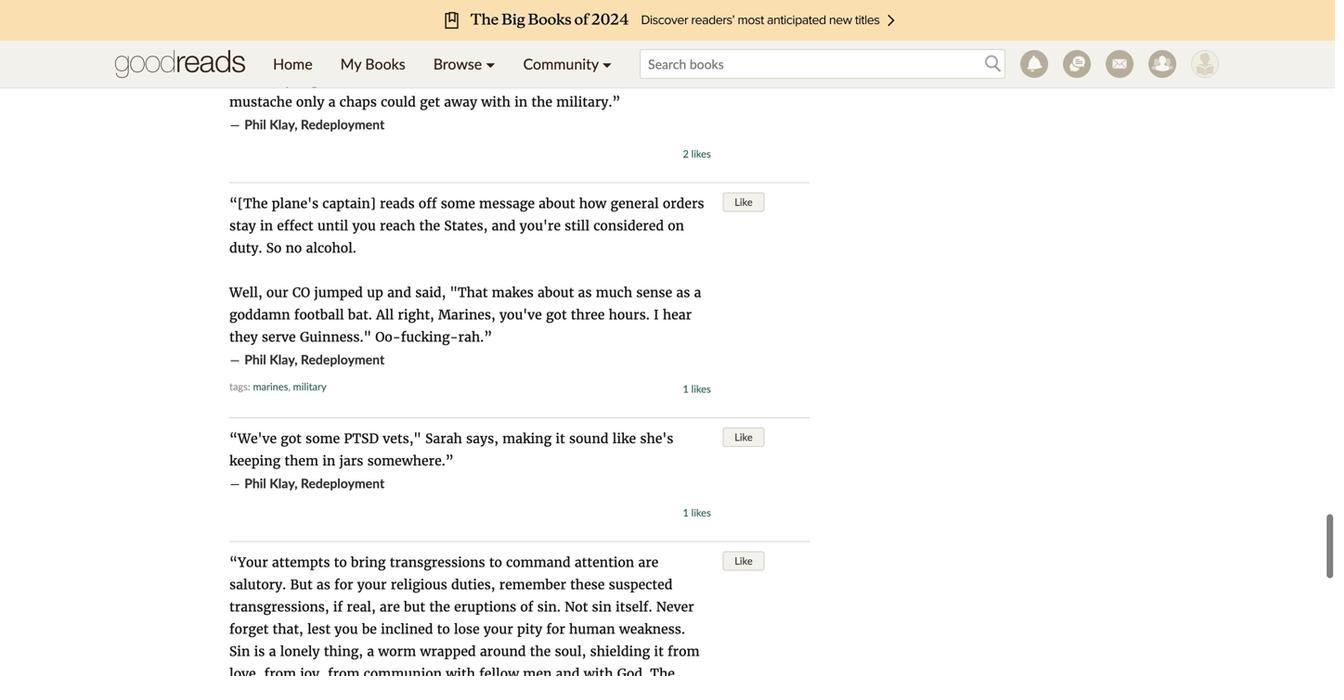 Task type: describe. For each thing, give the bounding box(es) containing it.
1 2 likes from the top
[[683, 1, 711, 14]]

a up the first on the left of page
[[501, 49, 509, 66]]

not
[[565, 599, 588, 616]]

away
[[444, 94, 477, 111]]

first
[[485, 72, 512, 88]]

only
[[296, 94, 324, 111]]

forget
[[229, 622, 269, 638]]

duty.
[[229, 240, 262, 257]]

"chaplain vega's a tall mexican guy with a mustache that looks like it's about to jump off his face and fuck the first rodent it finds. kind of mustache only a chaps could get away with in the military." ― phil klay, redeployment
[[229, 49, 697, 133]]

jump
[[287, 72, 320, 88]]

inclined
[[381, 622, 433, 638]]

bring
[[351, 555, 386, 572]]

home link
[[259, 41, 327, 87]]

effect
[[277, 218, 314, 234]]

redeployment link for a
[[301, 117, 385, 132]]

friend requests image
[[1149, 50, 1177, 78]]

right,
[[398, 307, 434, 324]]

of inside "your attempts to bring transgressions to command attention are salutory. but as for your religious duties, remember these suspected transgressions, if real, are but the eruptions of sin. not sin itself. never forget that, lest you be inclined to lose your pity for human weakness. sin is a lonely thing, a worm wrapped around the soul, shielding it from love, from joy, from communion with fellow men and with god
[[520, 599, 533, 616]]

sound
[[569, 431, 609, 448]]

in inside "[the plane's captain] reads off some message about how general orders stay in effect until you reach the states, and you're still considered on duty. so no alcohol.
[[260, 218, 273, 234]]

1 horizontal spatial for
[[546, 622, 565, 638]]

it inside "chaplain vega's a tall mexican guy with a mustache that looks like it's about to jump off his face and fuck the first rodent it finds. kind of mustache only a chaps could get away with in the military." ― phil klay, redeployment
[[563, 72, 573, 88]]

the inside "[the plane's captain] reads off some message about how general orders stay in effect until you reach the states, and you're still considered on duty. so no alcohol.
[[419, 218, 440, 234]]

said,
[[415, 285, 446, 301]]

eruptions
[[454, 599, 516, 616]]

some inside "we've got some ptsd vets," sarah says, making it sound like she's keeping them in jars somewhere." ― phil klay, redeployment
[[306, 431, 340, 448]]

makes
[[492, 285, 534, 301]]

fucking-
[[401, 329, 458, 346]]

"that
[[450, 285, 488, 301]]

1 1 likes from the top
[[683, 383, 711, 396]]

"we've got some ptsd vets," sarah says, making it sound like she's keeping them in jars somewhere." ― phil klay, redeployment
[[229, 431, 674, 493]]

to up wrapped
[[437, 622, 450, 638]]

but
[[404, 599, 425, 616]]

Search for books to add to your shelves search field
[[640, 49, 1006, 79]]

military."
[[556, 94, 621, 111]]

sin.
[[537, 599, 561, 616]]

my
[[340, 55, 361, 73]]

sin
[[229, 644, 250, 661]]

military
[[293, 381, 327, 393]]

1 1 likes link from the top
[[683, 383, 711, 396]]

shielding
[[590, 644, 650, 661]]

until
[[317, 218, 348, 234]]

and inside "your attempts to bring transgressions to command attention are salutory. but as for your religious duties, remember these suspected transgressions, if real, are but the eruptions of sin. not sin itself. never forget that, lest you be inclined to lose your pity for human weakness. sin is a lonely thing, a worm wrapped around the soul, shielding it from love, from joy, from communion with fellow men and with god
[[556, 666, 580, 677]]

chaps
[[340, 94, 377, 111]]

redeployment inside "we've got some ptsd vets," sarah says, making it sound like she's keeping them in jars somewhere." ― phil klay, redeployment
[[301, 476, 385, 492]]

tags: marines , military
[[229, 381, 327, 393]]

vets,"
[[383, 431, 421, 448]]

the up 'away'
[[460, 72, 481, 88]]

0 horizontal spatial are
[[380, 599, 400, 616]]

"chaplain
[[229, 49, 295, 66]]

captain]
[[322, 195, 376, 212]]

itself.
[[616, 599, 652, 616]]

it's
[[676, 49, 697, 66]]

phil inside well, our co jumped up and said, "that makes about as much sense as a goddamn football bat. all right, marines, you've got three hours. i hear they serve guinness." oo-fucking-rah." ― phil klay, redeployment
[[244, 352, 266, 368]]

somewhere."
[[367, 453, 454, 470]]

is
[[254, 644, 265, 661]]

0 horizontal spatial mustache
[[229, 94, 292, 111]]

"[the plane's captain] reads off some message about how general orders stay in effect until you reach the states, and you're still considered on duty. so no alcohol.
[[229, 195, 704, 257]]

notifications image
[[1021, 50, 1048, 78]]

to inside "chaplain vega's a tall mexican guy with a mustache that looks like it's about to jump off his face and fuck the first rodent it finds. kind of mustache only a chaps could get away with in the military." ― phil klay, redeployment
[[270, 72, 283, 88]]

― inside well, our co jumped up and said, "that makes about as much sense as a goddamn football bat. all right, marines, you've got three hours. i hear they serve guinness." oo-fucking-rah." ― phil klay, redeployment
[[229, 352, 241, 369]]

all
[[376, 307, 394, 324]]

lose
[[454, 622, 480, 638]]

off inside "chaplain vega's a tall mexican guy with a mustache that looks like it's about to jump off his face and fuck the first rodent it finds. kind of mustache only a chaps could get away with in the military." ― phil klay, redeployment
[[324, 72, 343, 88]]

they
[[229, 329, 258, 346]]

"your
[[229, 555, 268, 572]]

you're
[[520, 218, 561, 234]]

in inside "chaplain vega's a tall mexican guy with a mustache that looks like it's about to jump off his face and fuck the first rodent it finds. kind of mustache only a chaps could get away with in the military." ― phil klay, redeployment
[[515, 94, 528, 111]]

transgressions
[[390, 555, 485, 572]]

menu containing home
[[259, 41, 626, 87]]

and inside "chaplain vega's a tall mexican guy with a mustache that looks like it's about to jump off his face and fuck the first rodent it finds. kind of mustache only a chaps could get away with in the military." ― phil klay, redeployment
[[400, 72, 424, 88]]

you inside "[the plane's captain] reads off some message about how general orders stay in effect until you reach the states, and you're still considered on duty. so no alcohol.
[[352, 218, 376, 234]]

the up men
[[530, 644, 551, 661]]

redeployment inside "chaplain vega's a tall mexican guy with a mustache that looks like it's about to jump off his face and fuck the first rodent it finds. kind of mustache only a chaps could get away with in the military." ― phil klay, redeployment
[[301, 117, 385, 132]]

"[the
[[229, 195, 268, 212]]

co
[[292, 285, 310, 301]]

community ▾
[[523, 55, 612, 73]]

you inside "your attempts to bring transgressions to command attention are salutory. but as for your religious duties, remember these suspected transgressions, if real, are but the eruptions of sin. not sin itself. never forget that, lest you be inclined to lose your pity for human weakness. sin is a lonely thing, a worm wrapped around the soul, shielding it from love, from joy, from communion with fellow men and with god
[[335, 622, 358, 638]]

as inside "your attempts to bring transgressions to command attention are salutory. but as for your religious duties, remember these suspected transgressions, if real, are but the eruptions of sin. not sin itself. never forget that, lest you be inclined to lose your pity for human weakness. sin is a lonely thing, a worm wrapped around the soul, shielding it from love, from joy, from communion with fellow men and with god
[[317, 577, 330, 594]]

bat.
[[348, 307, 372, 324]]

marines
[[253, 381, 288, 393]]

phil inside "we've got some ptsd vets," sarah says, making it sound like she's keeping them in jars somewhere." ― phil klay, redeployment
[[244, 476, 266, 492]]

1 horizontal spatial as
[[578, 285, 592, 301]]

command
[[506, 555, 571, 572]]

0 horizontal spatial from
[[264, 666, 296, 677]]

transgressions,
[[229, 599, 329, 616]]

communion
[[364, 666, 442, 677]]

real,
[[347, 599, 376, 616]]

a right is
[[269, 644, 276, 661]]

worm
[[378, 644, 416, 661]]

0 horizontal spatial your
[[357, 577, 387, 594]]

the down rodent
[[532, 94, 552, 111]]

ptsd
[[344, 431, 379, 448]]

redeployment link for some
[[301, 476, 385, 492]]

suspected
[[609, 577, 673, 594]]

marines link
[[253, 381, 288, 393]]

sin
[[592, 599, 612, 616]]

with up the first on the left of page
[[468, 49, 498, 66]]

plane's
[[272, 195, 319, 212]]

a down be
[[367, 644, 374, 661]]

never
[[656, 599, 694, 616]]

guinness."
[[300, 329, 372, 346]]

much
[[596, 285, 632, 301]]

well,
[[229, 285, 263, 301]]

tall
[[357, 49, 378, 66]]

face
[[370, 72, 396, 88]]

4 likes from the top
[[691, 507, 711, 520]]

men
[[523, 666, 552, 677]]

guy
[[440, 49, 464, 66]]

Search books text field
[[640, 49, 1006, 79]]

books
[[365, 55, 406, 73]]

up
[[367, 285, 383, 301]]

about inside "[the plane's captain] reads off some message about how general orders stay in effect until you reach the states, and you're still considered on duty. so no alcohol.
[[539, 195, 575, 212]]

rah."
[[458, 329, 492, 346]]

in inside "we've got some ptsd vets," sarah says, making it sound like she's keeping them in jars somewhere." ― phil klay, redeployment
[[322, 453, 335, 470]]

like for "we've got some ptsd vets," sarah says, making it sound like she's keeping them in jars somewhere."
[[735, 431, 753, 444]]

goddamn
[[229, 307, 290, 324]]

sarah
[[425, 431, 462, 448]]

reach
[[380, 218, 415, 234]]

lest
[[307, 622, 331, 638]]

▾ for browse ▾
[[486, 55, 495, 73]]

get
[[420, 94, 440, 111]]

klay, inside "chaplain vega's a tall mexican guy with a mustache that looks like it's about to jump off his face and fuck the first rodent it finds. kind of mustache only a chaps could get away with in the military." ― phil klay, redeployment
[[269, 117, 298, 132]]



Task type: vqa. For each thing, say whether or not it's contained in the screenshot.
votes associated with 23,765 votes
no



Task type: locate. For each thing, give the bounding box(es) containing it.
alcohol.
[[306, 240, 356, 257]]

but
[[290, 577, 313, 594]]

stay
[[229, 218, 256, 234]]

1 likes link
[[683, 383, 711, 396], [683, 507, 711, 520]]

1 horizontal spatial mustache
[[513, 49, 576, 66]]

1 vertical spatial it
[[556, 431, 565, 448]]

0 horizontal spatial of
[[520, 599, 533, 616]]

duties,
[[451, 577, 495, 594]]

finds.
[[577, 72, 614, 88]]

0 vertical spatial are
[[638, 555, 659, 572]]

general
[[611, 195, 659, 212]]

of left sin.
[[520, 599, 533, 616]]

2 horizontal spatial in
[[515, 94, 528, 111]]

got up them on the bottom of page
[[281, 431, 302, 448]]

0 vertical spatial about
[[229, 72, 266, 88]]

it inside "we've got some ptsd vets," sarah says, making it sound like she's keeping them in jars somewhere." ― phil klay, redeployment
[[556, 431, 565, 448]]

it down weakness. at the bottom of page
[[654, 644, 664, 661]]

off
[[324, 72, 343, 88], [419, 195, 437, 212]]

you up thing,
[[335, 622, 358, 638]]

to left bring
[[334, 555, 347, 572]]

klay, down the serve
[[269, 352, 298, 368]]

mustache
[[513, 49, 576, 66], [229, 94, 292, 111]]

thing,
[[324, 644, 363, 661]]

1 ― from the top
[[229, 117, 241, 133]]

0 vertical spatial in
[[515, 94, 528, 111]]

and down mexican on the left of page
[[400, 72, 424, 88]]

0 vertical spatial like
[[648, 49, 672, 66]]

▾ right browse
[[486, 55, 495, 73]]

of inside "chaplain vega's a tall mexican guy with a mustache that looks like it's about to jump off his face and fuck the first rodent it finds. kind of mustache only a chaps could get away with in the military." ― phil klay, redeployment
[[652, 72, 665, 88]]

2 redeployment link from the top
[[301, 352, 385, 368]]

around
[[480, 644, 526, 661]]

0 vertical spatial klay,
[[269, 117, 298, 132]]

my group discussions image
[[1063, 50, 1091, 78]]

with down the first on the left of page
[[481, 94, 511, 111]]

phil
[[244, 117, 266, 132], [244, 352, 266, 368], [244, 476, 266, 492]]

3 redeployment from the top
[[301, 476, 385, 492]]

1 horizontal spatial got
[[546, 307, 567, 324]]

well, our co jumped up and said, "that makes about as much sense as a goddamn football bat. all right, marines, you've got three hours. i hear they serve guinness." oo-fucking-rah." ― phil klay, redeployment
[[229, 285, 701, 369]]

about up three
[[538, 285, 574, 301]]

human
[[569, 622, 615, 638]]

and down message
[[492, 218, 516, 234]]

your
[[357, 577, 387, 594], [484, 622, 513, 638]]

2 1 likes link from the top
[[683, 507, 711, 520]]

making
[[502, 431, 552, 448]]

to
[[270, 72, 283, 88], [334, 555, 347, 572], [489, 555, 502, 572], [437, 622, 450, 638]]

you
[[352, 218, 376, 234], [335, 622, 358, 638]]

1 vertical spatial mustache
[[229, 94, 292, 111]]

0 horizontal spatial off
[[324, 72, 343, 88]]

my books link
[[327, 41, 419, 87]]

0 vertical spatial ―
[[229, 117, 241, 133]]

hear
[[663, 307, 692, 324]]

as up hear
[[676, 285, 690, 301]]

mexican
[[382, 49, 437, 66]]

0 vertical spatial 1 likes
[[683, 383, 711, 396]]

about up you're
[[539, 195, 575, 212]]

1 vertical spatial you
[[335, 622, 358, 638]]

got inside well, our co jumped up and said, "that makes about as much sense as a goddamn football bat. all right, marines, you've got three hours. i hear they serve guinness." oo-fucking-rah." ― phil klay, redeployment
[[546, 307, 567, 324]]

marines,
[[438, 307, 496, 324]]

2 1 from the top
[[683, 507, 689, 520]]

that
[[579, 49, 606, 66]]

off inside "[the plane's captain] reads off some message about how general orders stay in effect until you reach the states, and you're still considered on duty. so no alcohol.
[[419, 195, 437, 212]]

▾ left "kind"
[[602, 55, 612, 73]]

browse ▾ button
[[419, 41, 509, 87]]

― down they
[[229, 352, 241, 369]]

― inside "chaplain vega's a tall mexican guy with a mustache that looks like it's about to jump off his face and fuck the first rodent it finds. kind of mustache only a chaps could get away with in the military." ― phil klay, redeployment
[[229, 117, 241, 133]]

inbox image
[[1106, 50, 1134, 78]]

community ▾ button
[[509, 41, 626, 87]]

3 ― from the top
[[229, 476, 241, 493]]

religious
[[391, 577, 447, 594]]

with down wrapped
[[446, 666, 475, 677]]

vega's
[[299, 49, 341, 66]]

1 vertical spatial of
[[520, 599, 533, 616]]

you down captain]
[[352, 218, 376, 234]]

some inside "[the plane's captain] reads off some message about how general orders stay in effect until you reach the states, and you're still considered on duty. so no alcohol.
[[441, 195, 475, 212]]

about inside well, our co jumped up and said, "that makes about as much sense as a goddamn football bat. all right, marines, you've got three hours. i hear they serve guinness." oo-fucking-rah." ― phil klay, redeployment
[[538, 285, 574, 301]]

1 vertical spatial about
[[539, 195, 575, 212]]

tags:
[[229, 381, 250, 393]]

1 vertical spatial like
[[613, 431, 636, 448]]

some up them on the bottom of page
[[306, 431, 340, 448]]

2 1 likes from the top
[[683, 507, 711, 520]]

0 vertical spatial redeployment
[[301, 117, 385, 132]]

and inside "[the plane's captain] reads off some message about how general orders stay in effect until you reach the states, and you're still considered on duty. so no alcohol.
[[492, 218, 516, 234]]

message
[[479, 195, 535, 212]]

"your attempts to bring transgressions to command attention are salutory. but as for your religious duties, remember these suspected transgressions, if real, are but the eruptions of sin. not sin itself. never forget that, lest you be inclined to lose your pity for human weakness. sin is a lonely thing, a worm wrapped around the soul, shielding it from love, from joy, from communion with fellow men and with god
[[229, 555, 703, 677]]

3 redeployment link from the top
[[301, 476, 385, 492]]

my books
[[340, 55, 406, 73]]

like link for "chaplain vega's a tall mexican guy with a mustache that looks like it's about to jump off his face and fuck the first rodent it finds. kind of mustache only a chaps could get away with in the military."
[[723, 46, 765, 66]]

like inside "chaplain vega's a tall mexican guy with a mustache that looks like it's about to jump off his face and fuck the first rodent it finds. kind of mustache only a chaps could get away with in the military." ― phil klay, redeployment
[[648, 49, 672, 66]]

0 horizontal spatial like
[[613, 431, 636, 448]]

says,
[[466, 431, 499, 448]]

for
[[334, 577, 353, 594], [546, 622, 565, 638]]

from down lonely
[[264, 666, 296, 677]]

2 like link from the top
[[723, 193, 765, 212]]

redeployment link down chaps
[[301, 117, 385, 132]]

1 horizontal spatial from
[[328, 666, 360, 677]]

of
[[652, 72, 665, 88], [520, 599, 533, 616]]

1 for second 1 likes link from the top of the page
[[683, 507, 689, 520]]

2 likes up it's
[[683, 1, 711, 14]]

to down "chaplain
[[270, 72, 283, 88]]

browse
[[433, 55, 482, 73]]

3 like from the top
[[735, 431, 753, 444]]

2 phil from the top
[[244, 352, 266, 368]]

2 klay, from the top
[[269, 352, 298, 368]]

2
[[683, 1, 689, 14], [683, 148, 689, 160]]

2 2 from the top
[[683, 148, 689, 160]]

the
[[460, 72, 481, 88], [532, 94, 552, 111], [419, 218, 440, 234], [429, 599, 450, 616], [530, 644, 551, 661]]

and right up
[[387, 285, 411, 301]]

2 vertical spatial about
[[538, 285, 574, 301]]

0 horizontal spatial for
[[334, 577, 353, 594]]

klay, inside well, our co jumped up and said, "that makes about as much sense as a goddamn football bat. all right, marines, you've got three hours. i hear they serve guinness." oo-fucking-rah." ― phil klay, redeployment
[[269, 352, 298, 368]]

these
[[570, 577, 605, 594]]

2 likes
[[683, 1, 711, 14], [683, 148, 711, 160]]

0 vertical spatial 2 likes
[[683, 1, 711, 14]]

home
[[273, 55, 313, 73]]

pity
[[517, 622, 542, 638]]

"we've
[[229, 431, 277, 448]]

like inside "we've got some ptsd vets," sarah says, making it sound like she's keeping them in jars somewhere." ― phil klay, redeployment
[[613, 431, 636, 448]]

2 redeployment from the top
[[301, 352, 385, 368]]

like
[[648, 49, 672, 66], [613, 431, 636, 448]]

2 vertical spatial it
[[654, 644, 664, 661]]

0 vertical spatial for
[[334, 577, 353, 594]]

like left it's
[[648, 49, 672, 66]]

1 redeployment link from the top
[[301, 117, 385, 132]]

2 ▾ from the left
[[602, 55, 612, 73]]

1 vertical spatial phil
[[244, 352, 266, 368]]

could
[[381, 94, 416, 111]]

1 vertical spatial ―
[[229, 352, 241, 369]]

1 likes from the top
[[691, 1, 711, 14]]

0 vertical spatial 1
[[683, 383, 689, 396]]

like link for "we've got some ptsd vets," sarah says, making it sound like she's keeping them in jars somewhere."
[[723, 428, 765, 448]]

wrapped
[[420, 644, 476, 661]]

2 vertical spatial klay,
[[269, 476, 298, 492]]

1 vertical spatial 2
[[683, 148, 689, 160]]

you've
[[500, 307, 542, 324]]

the right reach
[[419, 218, 440, 234]]

1 klay, from the top
[[269, 117, 298, 132]]

your down bring
[[357, 577, 387, 594]]

it left finds.
[[563, 72, 573, 88]]

redeployment down chaps
[[301, 117, 385, 132]]

2 likes from the top
[[691, 148, 711, 160]]

0 vertical spatial off
[[324, 72, 343, 88]]

1 horizontal spatial your
[[484, 622, 513, 638]]

sense
[[636, 285, 672, 301]]

redeployment link down jars
[[301, 476, 385, 492]]

like
[[735, 50, 753, 62], [735, 196, 753, 208], [735, 431, 753, 444], [735, 555, 753, 568]]

community
[[523, 55, 599, 73]]

1 horizontal spatial off
[[419, 195, 437, 212]]

1 vertical spatial 1 likes link
[[683, 507, 711, 520]]

in left jars
[[322, 453, 335, 470]]

▾ for community ▾
[[602, 55, 612, 73]]

redeployment inside well, our co jumped up and said, "that makes about as much sense as a goddamn football bat. all right, marines, you've got three hours. i hear they serve guinness." oo-fucking-rah." ― phil klay, redeployment
[[301, 352, 385, 368]]

1 vertical spatial 1 likes
[[683, 507, 711, 520]]

1 vertical spatial for
[[546, 622, 565, 638]]

got left three
[[546, 307, 567, 324]]

2 ― from the top
[[229, 352, 241, 369]]

in down rodent
[[515, 94, 528, 111]]

0 horizontal spatial as
[[317, 577, 330, 594]]

from down thing,
[[328, 666, 360, 677]]

of right "kind"
[[652, 72, 665, 88]]

0 vertical spatial redeployment link
[[301, 117, 385, 132]]

0 vertical spatial it
[[563, 72, 573, 88]]

still
[[565, 218, 590, 234]]

klay, down them on the bottom of page
[[269, 476, 298, 492]]

mustache up rodent
[[513, 49, 576, 66]]

1 vertical spatial got
[[281, 431, 302, 448]]

3 likes from the top
[[691, 383, 711, 396]]

― down keeping
[[229, 476, 241, 493]]

3 klay, from the top
[[269, 476, 298, 492]]

like for "chaplain vega's a tall mexican guy with a mustache that looks like it's about to jump off his face and fuck the first rodent it finds. kind of mustache only a chaps could get away with in the military."
[[735, 50, 753, 62]]

1 vertical spatial are
[[380, 599, 400, 616]]

our
[[266, 285, 288, 301]]

0 vertical spatial of
[[652, 72, 665, 88]]

for down sin.
[[546, 622, 565, 638]]

klay, down only at the top
[[269, 117, 298, 132]]

a right sense
[[694, 285, 701, 301]]

in up so
[[260, 218, 273, 234]]

0 horizontal spatial ▾
[[486, 55, 495, 73]]

joy,
[[300, 666, 324, 677]]

1 ▾ from the left
[[486, 55, 495, 73]]

in
[[515, 94, 528, 111], [260, 218, 273, 234], [322, 453, 335, 470]]

1 horizontal spatial are
[[638, 555, 659, 572]]

with down shielding
[[584, 666, 613, 677]]

0 horizontal spatial got
[[281, 431, 302, 448]]

if
[[333, 599, 343, 616]]

jumped
[[314, 285, 363, 301]]

1 2 from the top
[[683, 1, 689, 14]]

1 horizontal spatial of
[[652, 72, 665, 88]]

1 like link from the top
[[723, 46, 765, 66]]

it inside "your attempts to bring transgressions to command attention are salutory. but as for your religious duties, remember these suspected transgressions, if real, are but the eruptions of sin. not sin itself. never forget that, lest you be inclined to lose your pity for human weakness. sin is a lonely thing, a worm wrapped around the soul, shielding it from love, from joy, from communion with fellow men and with god
[[654, 644, 664, 661]]

4 like from the top
[[735, 555, 753, 568]]

for up if
[[334, 577, 353, 594]]

0 vertical spatial you
[[352, 218, 376, 234]]

remember
[[499, 577, 566, 594]]

a left tall
[[345, 49, 353, 66]]

no
[[286, 240, 302, 257]]

1 vertical spatial redeployment
[[301, 352, 385, 368]]

with
[[468, 49, 498, 66], [481, 94, 511, 111], [446, 666, 475, 677], [584, 666, 613, 677]]

0 vertical spatial phil
[[244, 117, 266, 132]]

1 vertical spatial redeployment link
[[301, 352, 385, 368]]

1 horizontal spatial ▾
[[602, 55, 612, 73]]

are
[[638, 555, 659, 572], [380, 599, 400, 616]]

keeping
[[229, 453, 281, 470]]

be
[[362, 622, 377, 638]]

your up around
[[484, 622, 513, 638]]

2 vertical spatial ―
[[229, 476, 241, 493]]

redeployment down guinness."
[[301, 352, 385, 368]]

reads
[[380, 195, 415, 212]]

2 up orders
[[683, 148, 689, 160]]

about down "chaplain
[[229, 72, 266, 88]]

are up the suspected
[[638, 555, 659, 572]]

are left but
[[380, 599, 400, 616]]

0 horizontal spatial some
[[306, 431, 340, 448]]

0 vertical spatial some
[[441, 195, 475, 212]]

and down soul,
[[556, 666, 580, 677]]

a inside well, our co jumped up and said, "that makes about as much sense as a goddamn football bat. all right, marines, you've got three hours. i hear they serve guinness." oo-fucking-rah." ― phil klay, redeployment
[[694, 285, 701, 301]]

1 vertical spatial off
[[419, 195, 437, 212]]

1 horizontal spatial some
[[441, 195, 475, 212]]

soul,
[[555, 644, 586, 661]]

2 horizontal spatial as
[[676, 285, 690, 301]]

1 vertical spatial klay,
[[269, 352, 298, 368]]

off right reads
[[419, 195, 437, 212]]

4 like link from the top
[[723, 552, 765, 572]]

some up the states,
[[441, 195, 475, 212]]

jars
[[339, 453, 363, 470]]

2 likes up orders
[[683, 148, 711, 160]]

1 vertical spatial some
[[306, 431, 340, 448]]

hours.
[[609, 307, 650, 324]]

2 vertical spatial redeployment link
[[301, 476, 385, 492]]

a right only at the top
[[328, 94, 336, 111]]

off left the his
[[324, 72, 343, 88]]

phil down they
[[244, 352, 266, 368]]

it left the sound
[[556, 431, 565, 448]]

2 up it's
[[683, 1, 689, 14]]

1 like from the top
[[735, 50, 753, 62]]

― down "chaplain
[[229, 117, 241, 133]]

2 horizontal spatial from
[[668, 644, 700, 661]]

1
[[683, 383, 689, 396], [683, 507, 689, 520]]

oo-
[[375, 329, 401, 346]]

like left she's
[[613, 431, 636, 448]]

the right but
[[429, 599, 450, 616]]

klay, inside "we've got some ptsd vets," sarah says, making it sound like she's keeping them in jars somewhere." ― phil klay, redeployment
[[269, 476, 298, 492]]

1 horizontal spatial in
[[322, 453, 335, 470]]

like for "[the plane's captain] reads off some message about how general orders stay in effect until you reach the states, and you're still considered on duty. so no alcohol.
[[735, 196, 753, 208]]

mustache down "chaplain
[[229, 94, 292, 111]]

salutory.
[[229, 577, 286, 594]]

that,
[[273, 622, 303, 638]]

states,
[[444, 218, 488, 234]]

as up three
[[578, 285, 592, 301]]

like link for "[the plane's captain] reads off some message about how general orders stay in effect until you reach the states, and you're still considered on duty. so no alcohol.
[[723, 193, 765, 212]]

2 vertical spatial in
[[322, 453, 335, 470]]

1 vertical spatial your
[[484, 622, 513, 638]]

and inside well, our co jumped up and said, "that makes about as much sense as a goddamn football bat. all right, marines, you've got three hours. i hear they serve guinness." oo-fucking-rah." ― phil klay, redeployment
[[387, 285, 411, 301]]

about inside "chaplain vega's a tall mexican guy with a mustache that looks like it's about to jump off his face and fuck the first rodent it finds. kind of mustache only a chaps could get away with in the military." ― phil klay, redeployment
[[229, 72, 266, 88]]

some
[[441, 195, 475, 212], [306, 431, 340, 448]]

3 like link from the top
[[723, 428, 765, 448]]

serve
[[262, 329, 296, 346]]

1 1 from the top
[[683, 383, 689, 396]]

kind
[[617, 72, 648, 88]]

2 vertical spatial phil
[[244, 476, 266, 492]]

0 vertical spatial mustache
[[513, 49, 576, 66]]

3 phil from the top
[[244, 476, 266, 492]]

1 phil from the top
[[244, 117, 266, 132]]

phil inside "chaplain vega's a tall mexican guy with a mustache that looks like it's about to jump off his face and fuck the first rodent it finds. kind of mustache only a chaps could get away with in the military." ― phil klay, redeployment
[[244, 117, 266, 132]]

on
[[668, 218, 684, 234]]

1 redeployment from the top
[[301, 117, 385, 132]]

2 vertical spatial redeployment
[[301, 476, 385, 492]]

menu
[[259, 41, 626, 87]]

from down weakness. at the bottom of page
[[668, 644, 700, 661]]

2 2 likes from the top
[[683, 148, 711, 160]]

attention
[[575, 555, 634, 572]]

football
[[294, 307, 344, 324]]

2 like from the top
[[735, 196, 753, 208]]

redeployment down jars
[[301, 476, 385, 492]]

phil down keeping
[[244, 476, 266, 492]]

― inside "we've got some ptsd vets," sarah says, making it sound like she's keeping them in jars somewhere." ― phil klay, redeployment
[[229, 476, 241, 493]]

as right the but
[[317, 577, 330, 594]]

1 for first 1 likes link from the top
[[683, 383, 689, 396]]

1 vertical spatial 2 likes
[[683, 148, 711, 160]]

0 vertical spatial your
[[357, 577, 387, 594]]

0 vertical spatial 1 likes link
[[683, 383, 711, 396]]

,
[[288, 381, 290, 393]]

phil down "chaplain
[[244, 117, 266, 132]]

sam green image
[[1191, 50, 1219, 78]]

1 horizontal spatial like
[[648, 49, 672, 66]]

1 vertical spatial in
[[260, 218, 273, 234]]

0 horizontal spatial in
[[260, 218, 273, 234]]

got inside "we've got some ptsd vets," sarah says, making it sound like she's keeping them in jars somewhere." ― phil klay, redeployment
[[281, 431, 302, 448]]

to up duties,
[[489, 555, 502, 572]]

1 vertical spatial 1
[[683, 507, 689, 520]]

0 vertical spatial got
[[546, 307, 567, 324]]

redeployment link down guinness."
[[301, 352, 385, 368]]

0 vertical spatial 2
[[683, 1, 689, 14]]



